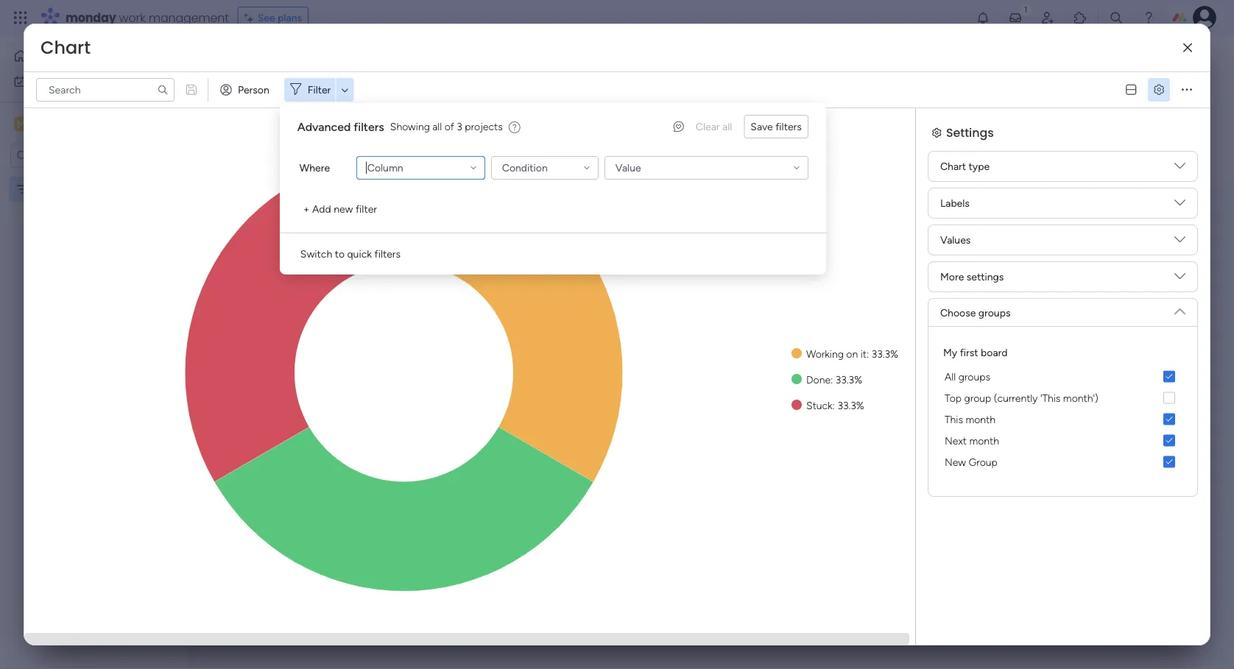 Task type: describe. For each thing, give the bounding box(es) containing it.
workspace image
[[14, 116, 29, 132]]

filter for arrow down icon in the top left of the page
[[308, 84, 331, 96]]

+ add new filter
[[303, 203, 377, 215]]

new project button
[[223, 86, 292, 110]]

plans
[[278, 11, 302, 24]]

work for my
[[49, 75, 72, 88]]

values
[[940, 234, 971, 246]]

switch to quick filters
[[300, 248, 401, 260]]

main
[[34, 117, 60, 131]]

select product image
[[13, 10, 28, 25]]

top group (currently 'this month')
[[945, 392, 1099, 404]]

save filters button
[[744, 115, 808, 138]]

Chart field
[[37, 35, 94, 60]]

done : 33.3%
[[806, 373, 862, 386]]

first inside my first board list box
[[51, 183, 70, 196]]

save filters
[[751, 120, 802, 133]]

my inside list box
[[35, 183, 49, 196]]

new
[[334, 203, 353, 215]]

top
[[945, 392, 962, 404]]

board for the my first board field at the left top of the page
[[293, 48, 345, 73]]

management
[[149, 9, 229, 26]]

filters inside button
[[374, 248, 401, 260]]

(currently
[[994, 392, 1038, 404]]

add widget button
[[323, 86, 411, 110]]

1 horizontal spatial person button
[[488, 86, 552, 110]]

projects
[[465, 120, 503, 133]]

stuck : 33.3%
[[806, 399, 864, 412]]

arrow down image
[[336, 81, 354, 99]]

new for new group
[[945, 456, 966, 468]]

this
[[945, 413, 963, 426]]

v2 settings line image
[[1154, 85, 1164, 95]]

on
[[846, 348, 858, 360]]

v2 split view image
[[1126, 85, 1136, 95]]

type
[[969, 160, 990, 173]]

new group option
[[940, 451, 1186, 473]]

advanced filters showing all of 3 projects
[[297, 120, 503, 134]]

home
[[34, 50, 62, 62]]

see plans button
[[238, 7, 309, 29]]

month for next month
[[970, 435, 999, 447]]

0 horizontal spatial person button
[[214, 78, 278, 102]]

1 image
[[1019, 1, 1033, 17]]

chart inside chart main content
[[242, 199, 280, 218]]

angle down image
[[299, 93, 307, 104]]

workspace selection element
[[14, 115, 123, 134]]

search everything image
[[1109, 10, 1124, 25]]

filter for arrow down image
[[580, 92, 603, 104]]

1 dapulse dropdown down arrow image from the top
[[1175, 234, 1186, 251]]

m
[[17, 118, 26, 130]]

my first board heading
[[943, 345, 1008, 360]]

settings
[[967, 271, 1004, 283]]

1 vertical spatial chart
[[940, 160, 966, 173]]

advanced
[[297, 120, 351, 134]]

where
[[300, 162, 330, 174]]

chart main content
[[195, 179, 1234, 669]]

showing
[[390, 120, 430, 133]]

apps image
[[1073, 10, 1088, 25]]

filters for advanced
[[354, 120, 384, 134]]

dapulse x slim image
[[1183, 43, 1192, 53]]

of
[[445, 120, 454, 133]]

search image
[[157, 84, 169, 96]]

save
[[751, 120, 773, 133]]

my inside field
[[228, 48, 253, 73]]

my work button
[[9, 70, 158, 93]]

month')
[[1063, 392, 1099, 404]]

more
[[940, 271, 964, 283]]

condition
[[502, 162, 548, 174]]

0 horizontal spatial filter button
[[284, 78, 354, 102]]

33.3% for done : 33.3%
[[836, 373, 862, 386]]

working on it : 33.3%
[[806, 348, 898, 360]]

my first board group containing this month
[[940, 409, 1186, 473]]

my first board inside list box
[[35, 183, 99, 196]]

Search field
[[436, 88, 480, 108]]

33.3% for stuck : 33.3%
[[838, 399, 864, 412]]

my work
[[32, 75, 72, 88]]

all groups
[[945, 370, 990, 383]]

board inside list box
[[72, 183, 99, 196]]

learn more image
[[509, 120, 520, 134]]

quick
[[347, 248, 372, 260]]



Task type: locate. For each thing, give the bounding box(es) containing it.
my first board up project
[[228, 48, 345, 73]]

add
[[350, 92, 369, 104], [312, 203, 331, 215]]

month inside this month option
[[966, 413, 996, 426]]

my first board element up next month option
[[940, 387, 1186, 409]]

Filter dashboard by text search field
[[36, 78, 175, 102]]

dapulse dropdown down arrow image
[[1175, 161, 1186, 177], [1175, 197, 1186, 214]]

1 vertical spatial dapulse dropdown down arrow image
[[1175, 271, 1186, 288]]

my up new project
[[228, 48, 253, 73]]

board down search in workspace field
[[72, 183, 99, 196]]

see plans
[[258, 11, 302, 24]]

chart left "+"
[[242, 199, 280, 218]]

1 my first board element from the top
[[940, 366, 1186, 387]]

33.3%
[[872, 348, 898, 360], [836, 373, 862, 386], [838, 399, 864, 412]]

dapulse dropdown down arrow image for settings
[[1175, 271, 1186, 288]]

project
[[253, 92, 286, 104]]

v2 search image
[[425, 90, 436, 106]]

this month
[[945, 413, 996, 426]]

1 vertical spatial work
[[49, 75, 72, 88]]

see
[[258, 11, 275, 24]]

choose
[[940, 306, 976, 319]]

2 my first board element from the top
[[940, 387, 1186, 409]]

month inside next month option
[[970, 435, 999, 447]]

first up project
[[257, 48, 288, 73]]

first inside the my first board field
[[257, 48, 288, 73]]

0 horizontal spatial board
[[72, 183, 99, 196]]

groups for choose groups
[[979, 306, 1011, 319]]

my first board element containing all groups
[[940, 366, 1186, 387]]

1 vertical spatial :
[[831, 373, 833, 386]]

0 vertical spatial :
[[867, 348, 869, 360]]

first inside my first board heading
[[960, 346, 978, 359]]

: right the on
[[867, 348, 869, 360]]

2 dapulse dropdown down arrow image from the top
[[1175, 271, 1186, 288]]

first up all groups
[[960, 346, 978, 359]]

month down group
[[966, 413, 996, 426]]

next
[[945, 435, 967, 447]]

dapulse dropdown down arrow image
[[1175, 234, 1186, 251], [1175, 271, 1186, 288], [1175, 300, 1186, 317]]

0 vertical spatial dapulse dropdown down arrow image
[[1175, 161, 1186, 177]]

my first board
[[228, 48, 345, 73], [35, 183, 99, 196], [943, 346, 1008, 359]]

my
[[228, 48, 253, 73], [32, 75, 47, 88], [35, 183, 49, 196], [943, 346, 958, 359]]

: down done : 33.3%
[[833, 399, 835, 412]]

0 vertical spatial add
[[350, 92, 369, 104]]

month up group
[[970, 435, 999, 447]]

work down home
[[49, 75, 72, 88]]

next month
[[945, 435, 999, 447]]

1 horizontal spatial my first board
[[228, 48, 345, 73]]

new left project
[[229, 92, 251, 104]]

new for new project
[[229, 92, 251, 104]]

my down search in workspace field
[[35, 183, 49, 196]]

2 horizontal spatial chart
[[940, 160, 966, 173]]

1 horizontal spatial filter button
[[556, 86, 626, 110]]

my first board inside group
[[943, 346, 1008, 359]]

person
[[238, 84, 269, 96], [511, 92, 543, 104]]

1 my first board group from the top
[[940, 345, 1186, 473]]

new
[[229, 92, 251, 104], [945, 456, 966, 468]]

0 vertical spatial work
[[119, 9, 145, 26]]

2 vertical spatial chart
[[242, 199, 280, 218]]

notifications image
[[976, 10, 991, 25]]

my first board for the my first board field at the left top of the page
[[228, 48, 345, 73]]

: up stuck : 33.3%
[[831, 373, 833, 386]]

my first board group
[[940, 345, 1186, 473], [940, 409, 1186, 473]]

2 horizontal spatial my first board
[[943, 346, 1008, 359]]

my first board element up 'this
[[940, 366, 1186, 387]]

chart type
[[940, 160, 990, 173]]

: for done : 33.3%
[[831, 373, 833, 386]]

work
[[119, 9, 145, 26], [49, 75, 72, 88]]

first for the my first board field at the left top of the page
[[257, 48, 288, 73]]

1 vertical spatial first
[[51, 183, 70, 196]]

0 vertical spatial first
[[257, 48, 288, 73]]

2 horizontal spatial board
[[981, 346, 1008, 359]]

None search field
[[36, 78, 175, 102]]

0 horizontal spatial person
[[238, 84, 269, 96]]

board for 'my first board' group containing my first board
[[981, 346, 1008, 359]]

1 vertical spatial 33.3%
[[836, 373, 862, 386]]

invite members image
[[1041, 10, 1055, 25]]

33.3% down the on
[[836, 373, 862, 386]]

0 vertical spatial groups
[[979, 306, 1011, 319]]

all
[[433, 120, 442, 133]]

0 horizontal spatial chart
[[41, 35, 91, 60]]

inbox image
[[1008, 10, 1023, 25]]

settings
[[946, 124, 994, 141]]

arrow down image
[[608, 89, 626, 107]]

first
[[257, 48, 288, 73], [51, 183, 70, 196], [960, 346, 978, 359]]

home button
[[9, 44, 158, 68]]

2 vertical spatial :
[[833, 399, 835, 412]]

1 horizontal spatial person
[[511, 92, 543, 104]]

1 dapulse dropdown down arrow image from the top
[[1175, 161, 1186, 177]]

filter left arrow down image
[[580, 92, 603, 104]]

more settings
[[940, 271, 1004, 283]]

groups inside 'my first board' group
[[959, 370, 990, 383]]

3 dapulse dropdown down arrow image from the top
[[1175, 300, 1186, 317]]

1 vertical spatial new
[[945, 456, 966, 468]]

widget
[[372, 92, 404, 104]]

1 horizontal spatial chart
[[242, 199, 280, 218]]

board
[[293, 48, 345, 73], [72, 183, 99, 196], [981, 346, 1008, 359]]

workspace
[[63, 117, 121, 131]]

2 vertical spatial board
[[981, 346, 1008, 359]]

My first board field
[[224, 48, 349, 73]]

+ add new filter button
[[297, 197, 383, 221]]

filters for save
[[776, 120, 802, 133]]

work right monday
[[119, 9, 145, 26]]

add widget
[[350, 92, 404, 104]]

2 vertical spatial my first board
[[943, 346, 1008, 359]]

board up all groups
[[981, 346, 1008, 359]]

0 horizontal spatial add
[[312, 203, 331, 215]]

2 horizontal spatial first
[[960, 346, 978, 359]]

work inside my work button
[[49, 75, 72, 88]]

my first board element containing top group (currently 'this month')
[[940, 387, 1186, 409]]

filters right save
[[776, 120, 802, 133]]

0 vertical spatial board
[[293, 48, 345, 73]]

1 vertical spatial month
[[970, 435, 999, 447]]

work for monday
[[119, 9, 145, 26]]

33.3% right it
[[872, 348, 898, 360]]

groups right choose
[[979, 306, 1011, 319]]

new project
[[229, 92, 286, 104]]

0 vertical spatial new
[[229, 92, 251, 104]]

2 my first board group from the top
[[940, 409, 1186, 473]]

board inside field
[[293, 48, 345, 73]]

my down home
[[32, 75, 47, 88]]

1 horizontal spatial new
[[945, 456, 966, 468]]

add right "+"
[[312, 203, 331, 215]]

filter
[[308, 84, 331, 96], [580, 92, 603, 104]]

filters down add widget popup button
[[354, 120, 384, 134]]

value
[[616, 162, 641, 174]]

1 vertical spatial add
[[312, 203, 331, 215]]

new inside option
[[945, 456, 966, 468]]

this month option
[[940, 409, 1186, 430]]

1 horizontal spatial filter
[[580, 92, 603, 104]]

filters inside button
[[776, 120, 802, 133]]

1 horizontal spatial work
[[119, 9, 145, 26]]

2 vertical spatial 33.3%
[[838, 399, 864, 412]]

1 vertical spatial groups
[[959, 370, 990, 383]]

next month option
[[940, 430, 1186, 451]]

2 vertical spatial first
[[960, 346, 978, 359]]

my first board inside field
[[228, 48, 345, 73]]

0 vertical spatial 33.3%
[[872, 348, 898, 360]]

person button up learn more image
[[488, 86, 552, 110]]

choose groups
[[940, 306, 1011, 319]]

first down search in workspace field
[[51, 183, 70, 196]]

filter right angle down icon
[[308, 84, 331, 96]]

filters
[[354, 120, 384, 134], [776, 120, 802, 133], [374, 248, 401, 260]]

person up learn more image
[[511, 92, 543, 104]]

my first board element
[[940, 366, 1186, 387], [940, 387, 1186, 409]]

stuck
[[806, 399, 833, 412]]

working
[[806, 348, 844, 360]]

0 horizontal spatial filter
[[308, 84, 331, 96]]

my first board up all groups
[[943, 346, 1008, 359]]

:
[[867, 348, 869, 360], [831, 373, 833, 386], [833, 399, 835, 412]]

0 horizontal spatial my first board
[[35, 183, 99, 196]]

2 vertical spatial dapulse dropdown down arrow image
[[1175, 300, 1186, 317]]

filters right "quick"
[[374, 248, 401, 260]]

33.3% down done : 33.3%
[[838, 399, 864, 412]]

person for rightmost "person" popup button
[[511, 92, 543, 104]]

0 horizontal spatial new
[[229, 92, 251, 104]]

1 vertical spatial board
[[72, 183, 99, 196]]

dapulse dropdown down arrow image for groups
[[1175, 300, 1186, 317]]

'this
[[1041, 392, 1061, 404]]

chart up the my work
[[41, 35, 91, 60]]

new group
[[945, 456, 998, 468]]

0 horizontal spatial first
[[51, 183, 70, 196]]

1 horizontal spatial first
[[257, 48, 288, 73]]

my inside button
[[32, 75, 47, 88]]

+
[[303, 203, 310, 215]]

new inside button
[[229, 92, 251, 104]]

chart
[[41, 35, 91, 60], [940, 160, 966, 173], [242, 199, 280, 218]]

add inside button
[[312, 203, 331, 215]]

month
[[966, 413, 996, 426], [970, 435, 999, 447]]

dapulse dropdown down arrow image for labels
[[1175, 197, 1186, 214]]

0 vertical spatial month
[[966, 413, 996, 426]]

dapulse dropdown down arrow image for chart type
[[1175, 161, 1186, 177]]

switch to quick filters button
[[294, 242, 407, 266]]

person button down the my first board field at the left top of the page
[[214, 78, 278, 102]]

0 vertical spatial chart
[[41, 35, 91, 60]]

0 vertical spatial dapulse dropdown down arrow image
[[1175, 234, 1186, 251]]

add inside popup button
[[350, 92, 369, 104]]

filter
[[356, 203, 377, 215]]

my first board group containing my first board
[[940, 345, 1186, 473]]

2 dapulse dropdown down arrow image from the top
[[1175, 197, 1186, 214]]

Search in workspace field
[[31, 147, 123, 164]]

switch
[[300, 248, 332, 260]]

group
[[964, 392, 992, 404]]

filter button
[[284, 78, 354, 102], [556, 86, 626, 110]]

person down the my first board field at the left top of the page
[[238, 84, 269, 96]]

groups up group
[[959, 370, 990, 383]]

column
[[367, 162, 403, 174]]

to
[[335, 248, 345, 260]]

monday work management
[[66, 9, 229, 26]]

v2 user feedback image
[[674, 119, 684, 134]]

option
[[0, 176, 188, 179]]

new down next
[[945, 456, 966, 468]]

month for this month
[[966, 413, 996, 426]]

more dots image
[[1182, 85, 1192, 95]]

my first board for 'my first board' group containing my first board
[[943, 346, 1008, 359]]

board up arrow down icon in the top left of the page
[[293, 48, 345, 73]]

monday
[[66, 9, 116, 26]]

help image
[[1142, 10, 1156, 25]]

group
[[969, 456, 998, 468]]

1 vertical spatial dapulse dropdown down arrow image
[[1175, 197, 1186, 214]]

my up all
[[943, 346, 958, 359]]

1 vertical spatial my first board
[[35, 183, 99, 196]]

labels
[[940, 197, 970, 210]]

main workspace
[[34, 117, 121, 131]]

0 horizontal spatial work
[[49, 75, 72, 88]]

person for "person" popup button to the left
[[238, 84, 269, 96]]

0 vertical spatial my first board
[[228, 48, 345, 73]]

1 horizontal spatial add
[[350, 92, 369, 104]]

board inside heading
[[981, 346, 1008, 359]]

first for 'my first board' group containing my first board
[[960, 346, 978, 359]]

chart left type
[[940, 160, 966, 173]]

my inside heading
[[943, 346, 958, 359]]

all
[[945, 370, 956, 383]]

3
[[457, 120, 462, 133]]

my first board down search in workspace field
[[35, 183, 99, 196]]

my first board list box
[[0, 174, 188, 401]]

person button
[[214, 78, 278, 102], [488, 86, 552, 110]]

it
[[861, 348, 867, 360]]

add left widget
[[350, 92, 369, 104]]

groups
[[979, 306, 1011, 319], [959, 370, 990, 383]]

john smith image
[[1193, 6, 1217, 29]]

groups for all groups
[[959, 370, 990, 383]]

1 horizontal spatial board
[[293, 48, 345, 73]]

done
[[806, 373, 831, 386]]

: for stuck : 33.3%
[[833, 399, 835, 412]]



Task type: vqa. For each thing, say whether or not it's contained in the screenshot.
top No
no



